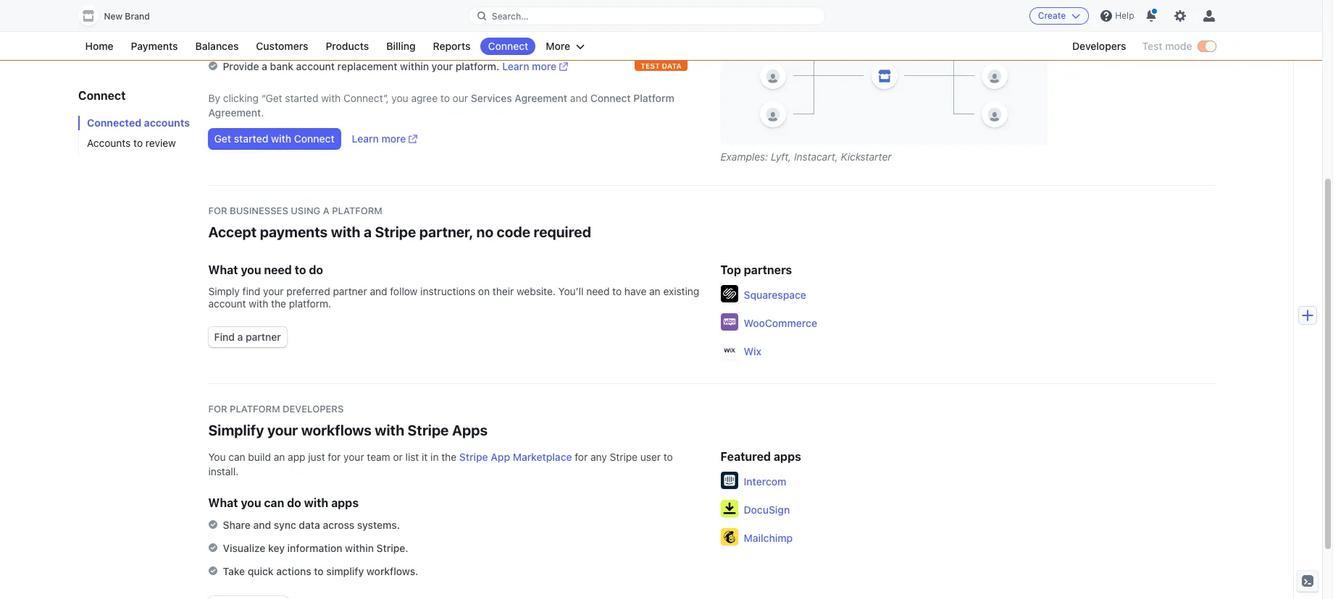 Task type: locate. For each thing, give the bounding box(es) containing it.
learn more down connect link
[[502, 60, 556, 72]]

0 vertical spatial you
[[392, 92, 408, 104]]

and left pay
[[279, 14, 297, 26]]

1 vertical spatial started
[[234, 133, 268, 145]]

partner right find
[[246, 331, 281, 343]]

mailchimp
[[744, 532, 793, 545]]

1 horizontal spatial apps
[[774, 451, 801, 464]]

for any stripe user to install.
[[208, 451, 673, 478]]

with right payments
[[331, 224, 360, 241]]

2 for from the left
[[575, 451, 588, 464]]

for
[[208, 205, 227, 217], [208, 404, 227, 415]]

1 what from the top
[[208, 264, 238, 277]]

1 horizontal spatial platform
[[332, 205, 382, 217]]

connect
[[488, 40, 528, 52], [78, 89, 125, 102], [590, 92, 631, 104], [294, 133, 335, 145]]

0 vertical spatial agreement
[[515, 92, 567, 104]]

0 horizontal spatial an
[[274, 451, 285, 464]]

more
[[546, 40, 570, 52]]

1 horizontal spatial within
[[400, 60, 429, 72]]

instructions
[[420, 285, 475, 298]]

1 vertical spatial do
[[287, 497, 301, 510]]

with up you can build an app just for your team or list it in the stripe app marketplace
[[375, 422, 404, 439]]

to inside for any stripe user to install.
[[664, 451, 673, 464]]

0 vertical spatial need
[[264, 264, 292, 277]]

connect link
[[481, 38, 536, 55]]

and left 'sync'
[[253, 520, 271, 532]]

1 vertical spatial what
[[208, 497, 238, 510]]

the right in
[[441, 451, 457, 464]]

to down connected accounts link
[[133, 137, 142, 149]]

learn more down connect",
[[352, 133, 406, 145]]

preferred
[[286, 285, 330, 298]]

1 vertical spatial more
[[532, 60, 556, 72]]

for inside for platform developers simplify your workflows with stripe apps
[[208, 404, 227, 415]]

0 horizontal spatial for
[[328, 451, 341, 464]]

1 horizontal spatial can
[[264, 497, 284, 510]]

to
[[440, 92, 450, 104], [133, 137, 142, 149], [295, 264, 306, 277], [612, 285, 622, 298], [664, 451, 673, 464], [314, 566, 324, 578]]

you up find
[[241, 264, 261, 277]]

using
[[291, 205, 320, 217]]

and
[[279, 14, 297, 26], [257, 37, 275, 49], [363, 37, 381, 49], [570, 92, 588, 104], [370, 285, 387, 298], [253, 520, 271, 532]]

more right cards.
[[534, 37, 559, 49]]

you left agree on the top left of page
[[392, 92, 408, 104]]

you
[[392, 92, 408, 104], [241, 264, 261, 277], [241, 497, 261, 510]]

connect inside "button"
[[294, 133, 335, 145]]

2 vertical spatial learn more
[[352, 133, 406, 145]]

0 horizontal spatial within
[[345, 543, 374, 555]]

1 vertical spatial platform.
[[289, 298, 331, 310]]

within up simplify
[[345, 543, 374, 555]]

0 vertical spatial for
[[208, 205, 227, 217]]

mode
[[1165, 40, 1192, 52]]

platform.
[[456, 60, 499, 72], [289, 298, 331, 310]]

squarespace
[[744, 289, 806, 301]]

0 vertical spatial create
[[1038, 10, 1066, 21]]

0 horizontal spatial partner
[[246, 331, 281, 343]]

sync
[[274, 520, 296, 532]]

can
[[228, 451, 245, 464], [264, 497, 284, 510]]

platform up the simplify
[[230, 404, 280, 415]]

0 horizontal spatial platform
[[230, 404, 280, 415]]

a
[[262, 60, 267, 72], [323, 205, 329, 217], [364, 224, 372, 241], [237, 331, 243, 343]]

or left service
[[380, 14, 389, 26]]

0 vertical spatial what
[[208, 264, 238, 277]]

started right "get
[[285, 92, 318, 104]]

1 horizontal spatial platform.
[[456, 60, 499, 72]]

docusign link
[[744, 503, 790, 518]]

for up the simplify
[[208, 404, 227, 415]]

0 vertical spatial learn more
[[505, 37, 559, 49]]

0 vertical spatial do
[[309, 264, 323, 277]]

0 horizontal spatial create
[[223, 37, 255, 49]]

0 vertical spatial learn more link
[[505, 36, 571, 51]]

take
[[223, 566, 245, 578]]

for inside for any stripe user to install.
[[575, 451, 588, 464]]

create for create
[[1038, 10, 1066, 21]]

1 horizontal spatial for
[[575, 451, 588, 464]]

simplify
[[326, 566, 364, 578]]

simply find your preferred partner and follow instructions on their website. you'll need to have an existing account with the platform.
[[208, 285, 699, 310]]

learn down connect link
[[502, 60, 529, 72]]

1 vertical spatial apps
[[331, 497, 359, 510]]

stripe left app
[[459, 451, 488, 464]]

in
[[430, 451, 439, 464]]

2 what from the top
[[208, 497, 238, 510]]

stripe.
[[377, 543, 408, 555]]

can up install.
[[228, 451, 245, 464]]

1 horizontal spatial account
[[296, 60, 335, 72]]

provide a bank account replacement within your platform.
[[223, 60, 499, 72]]

and left the follow
[[370, 285, 387, 298]]

create button
[[1029, 7, 1089, 25]]

learn more link down by clicking "get started with connect", you agree to our services agreement and
[[352, 132, 418, 146]]

to left have
[[612, 285, 622, 298]]

create
[[1038, 10, 1066, 21], [223, 37, 255, 49]]

0 vertical spatial the
[[271, 298, 286, 310]]

our
[[453, 92, 468, 104]]

stripe right "any"
[[610, 451, 638, 464]]

connected accounts
[[87, 117, 190, 129]]

Search… text field
[[469, 7, 825, 25]]

for left "any"
[[575, 451, 588, 464]]

you up share
[[241, 497, 261, 510]]

agreement down "clicking" at the top
[[208, 107, 261, 119]]

find
[[242, 285, 260, 298]]

balances
[[195, 40, 239, 52]]

account down the customize
[[296, 60, 335, 72]]

need
[[264, 264, 292, 277], [586, 285, 610, 298]]

learn
[[505, 37, 532, 49], [502, 60, 529, 72], [352, 133, 379, 145]]

1 vertical spatial account
[[208, 298, 246, 310]]

1 horizontal spatial an
[[649, 285, 661, 298]]

started inside get started with connect "button"
[[234, 133, 268, 145]]

share
[[223, 520, 251, 532]]

an left "app"
[[274, 451, 285, 464]]

2 vertical spatial more
[[381, 133, 406, 145]]

connect platform agreement
[[208, 92, 674, 119]]

partner inside simply find your preferred partner and follow instructions on their website. you'll need to have an existing account with the platform.
[[333, 285, 367, 298]]

stripe inside for platform developers simplify your workflows with stripe apps
[[408, 422, 449, 439]]

for platform developers simplify your workflows with stripe apps
[[208, 404, 488, 439]]

platform. down what you need to do
[[289, 298, 331, 310]]

0 vertical spatial more
[[534, 37, 559, 49]]

with down "get
[[271, 133, 291, 145]]

0 vertical spatial within
[[400, 60, 429, 72]]

do
[[309, 264, 323, 277], [287, 497, 301, 510]]

add money and pay out vendors or service providers.
[[223, 14, 478, 26]]

learn more link down more
[[502, 59, 568, 74]]

account
[[296, 60, 335, 72], [208, 298, 246, 310]]

need right you'll
[[586, 285, 610, 298]]

0 horizontal spatial account
[[208, 298, 246, 310]]

the inside simply find your preferred partner and follow instructions on their website. you'll need to have an existing account with the platform.
[[271, 298, 286, 310]]

0 vertical spatial platform
[[332, 205, 382, 217]]

can up 'sync'
[[264, 497, 284, 510]]

create for create and customize virtual and physical spending cards.
[[223, 37, 255, 49]]

and down money
[[257, 37, 275, 49]]

simplify
[[208, 422, 264, 439]]

0 vertical spatial or
[[380, 14, 389, 26]]

to right user
[[664, 451, 673, 464]]

0 vertical spatial partner
[[333, 285, 367, 298]]

with left connect",
[[321, 92, 341, 104]]

create up developers link
[[1038, 10, 1066, 21]]

platform inside for platform developers simplify your workflows with stripe apps
[[230, 404, 280, 415]]

for right just
[[328, 451, 341, 464]]

accounts
[[144, 117, 190, 129]]

to inside simply find your preferred partner and follow instructions on their website. you'll need to have an existing account with the platform.
[[612, 285, 622, 298]]

1 vertical spatial or
[[393, 451, 403, 464]]

get started with connect button
[[208, 129, 340, 149]]

reports link
[[426, 38, 478, 55]]

1 horizontal spatial partner
[[333, 285, 367, 298]]

1 vertical spatial for
[[208, 404, 227, 415]]

your up "app"
[[267, 422, 298, 439]]

need up preferred
[[264, 264, 292, 277]]

data
[[299, 520, 320, 532]]

share and sync data across systems.
[[223, 520, 400, 532]]

apps
[[774, 451, 801, 464], [331, 497, 359, 510]]

for
[[328, 451, 341, 464], [575, 451, 588, 464]]

for up accept
[[208, 205, 227, 217]]

across
[[323, 520, 355, 532]]

1 horizontal spatial need
[[586, 285, 610, 298]]

1 vertical spatial need
[[586, 285, 610, 298]]

1 vertical spatial an
[[274, 451, 285, 464]]

1 horizontal spatial the
[[441, 451, 457, 464]]

install.
[[208, 466, 239, 478]]

2 vertical spatial you
[[241, 497, 261, 510]]

within
[[400, 60, 429, 72], [345, 543, 374, 555]]

or left the list
[[393, 451, 403, 464]]

by
[[208, 92, 220, 104]]

0 vertical spatial learn
[[505, 37, 532, 49]]

learn down the search…
[[505, 37, 532, 49]]

examples:
[[721, 151, 768, 163]]

apps up 'intercom'
[[774, 451, 801, 464]]

stripe inside for any stripe user to install.
[[610, 451, 638, 464]]

for inside the for businesses using a platform accept payments with a stripe partner, no code required
[[208, 205, 227, 217]]

balances link
[[188, 38, 246, 55]]

1 vertical spatial agreement
[[208, 107, 261, 119]]

partner right preferred
[[333, 285, 367, 298]]

do up preferred
[[309, 264, 323, 277]]

to up preferred
[[295, 264, 306, 277]]

within down billing link on the left top of the page
[[400, 60, 429, 72]]

agreement right the services
[[515, 92, 567, 104]]

test mode
[[1142, 40, 1192, 52]]

with inside for platform developers simplify your workflows with stripe apps
[[375, 422, 404, 439]]

developers
[[1072, 40, 1126, 52]]

products
[[326, 40, 369, 52]]

stripe left partner,
[[375, 224, 416, 241]]

an right have
[[649, 285, 661, 298]]

create up provide
[[223, 37, 255, 49]]

started right 'get'
[[234, 133, 268, 145]]

wix
[[744, 345, 762, 358]]

1 vertical spatial create
[[223, 37, 255, 49]]

1 vertical spatial platform
[[230, 404, 280, 415]]

1 vertical spatial learn
[[502, 60, 529, 72]]

quick
[[248, 566, 274, 578]]

information
[[287, 543, 342, 555]]

do up 'sync'
[[287, 497, 301, 510]]

0 horizontal spatial the
[[271, 298, 286, 310]]

0 horizontal spatial can
[[228, 451, 245, 464]]

partners
[[744, 264, 792, 277]]

for for accept payments with a stripe partner, no code required
[[208, 205, 227, 217]]

your inside simply find your preferred partner and follow instructions on their website. you'll need to have an existing account with the platform.
[[263, 285, 284, 298]]

stripe
[[375, 224, 416, 241], [408, 422, 449, 439], [459, 451, 488, 464], [610, 451, 638, 464]]

0 horizontal spatial platform.
[[289, 298, 331, 310]]

businesses
[[230, 205, 288, 217]]

learn down connect",
[[352, 133, 379, 145]]

1 horizontal spatial create
[[1038, 10, 1066, 21]]

learn more down the search…
[[505, 37, 559, 49]]

connected
[[87, 117, 141, 129]]

you for what you need to do
[[241, 264, 261, 277]]

physical
[[383, 37, 423, 49]]

platform right using
[[332, 205, 382, 217]]

team
[[367, 451, 390, 464]]

connected accounts link
[[78, 116, 194, 130]]

your right find
[[263, 285, 284, 298]]

0 vertical spatial an
[[649, 285, 661, 298]]

test
[[1142, 40, 1163, 52]]

2 for from the top
[[208, 404, 227, 415]]

learn for platform.
[[502, 60, 529, 72]]

the right find
[[271, 298, 286, 310]]

find a partner link
[[208, 328, 287, 348]]

1 vertical spatial can
[[264, 497, 284, 510]]

build
[[248, 451, 271, 464]]

cards.
[[472, 37, 502, 49]]

more down by clicking "get started with connect", you agree to our services agreement and
[[381, 133, 406, 145]]

take quick actions to simplify workflows.
[[223, 566, 418, 578]]

their
[[493, 285, 514, 298]]

0 horizontal spatial do
[[287, 497, 301, 510]]

learn more link down the search…
[[505, 36, 571, 51]]

0 horizontal spatial started
[[234, 133, 268, 145]]

with inside "button"
[[271, 133, 291, 145]]

1 for from the top
[[208, 205, 227, 217]]

more down more
[[532, 60, 556, 72]]

accounts to review
[[87, 137, 176, 149]]

what up simply
[[208, 264, 238, 277]]

0 vertical spatial started
[[285, 92, 318, 104]]

reports
[[433, 40, 471, 52]]

with down what you need to do
[[249, 298, 268, 310]]

and up replacement
[[363, 37, 381, 49]]

stripe up it
[[408, 422, 449, 439]]

with inside simply find your preferred partner and follow instructions on their website. you'll need to have an existing account with the platform.
[[249, 298, 268, 310]]

create inside button
[[1038, 10, 1066, 21]]

more for create and customize virtual and physical spending cards.
[[534, 37, 559, 49]]

what up share
[[208, 497, 238, 510]]

1 vertical spatial learn more
[[502, 60, 556, 72]]

apps up across
[[331, 497, 359, 510]]

1 vertical spatial learn more link
[[502, 59, 568, 74]]

platform. down cards.
[[456, 60, 499, 72]]

0 horizontal spatial or
[[380, 14, 389, 26]]

more for provide a bank account replacement within your platform.
[[532, 60, 556, 72]]

agreement
[[515, 92, 567, 104], [208, 107, 261, 119]]

account up find
[[208, 298, 246, 310]]

0 vertical spatial platform.
[[456, 60, 499, 72]]

to down visualize key information within stripe.
[[314, 566, 324, 578]]

1 vertical spatial you
[[241, 264, 261, 277]]

0 horizontal spatial agreement
[[208, 107, 261, 119]]

1 horizontal spatial started
[[285, 92, 318, 104]]

platform
[[633, 92, 674, 104]]



Task type: describe. For each thing, give the bounding box(es) containing it.
visualize key information within stripe.
[[223, 543, 408, 555]]

2 vertical spatial learn
[[352, 133, 379, 145]]

with inside the for businesses using a platform accept payments with a stripe partner, no code required
[[331, 224, 360, 241]]

1 vertical spatial the
[[441, 451, 457, 464]]

docusign
[[744, 504, 790, 516]]

learn more link for cards.
[[505, 36, 571, 51]]

vendors
[[338, 14, 377, 26]]

agreement inside connect platform agreement
[[208, 107, 261, 119]]

website.
[[517, 285, 556, 298]]

lyft,
[[771, 151, 791, 163]]

1 vertical spatial within
[[345, 543, 374, 555]]

stripe app marketplace link
[[459, 451, 572, 464]]

user
[[640, 451, 661, 464]]

spending
[[425, 37, 470, 49]]

1 horizontal spatial agreement
[[515, 92, 567, 104]]

for for simplify your workflows with stripe apps
[[208, 404, 227, 415]]

need inside simply find your preferred partner and follow instructions on their website. you'll need to have an existing account with the platform.
[[586, 285, 610, 298]]

1 horizontal spatial or
[[393, 451, 403, 464]]

learn more for create and customize virtual and physical spending cards.
[[505, 37, 559, 49]]

top partners
[[721, 264, 792, 277]]

Search… search field
[[469, 7, 825, 25]]

billing
[[386, 40, 416, 52]]

products link
[[318, 38, 376, 55]]

brand
[[125, 11, 150, 22]]

no
[[476, 224, 494, 241]]

platform. inside simply find your preferred partner and follow instructions on their website. you'll need to have an existing account with the platform.
[[289, 298, 331, 310]]

customers
[[256, 40, 308, 52]]

0 horizontal spatial need
[[264, 264, 292, 277]]

partner,
[[419, 224, 473, 241]]

replacement
[[337, 60, 397, 72]]

provide
[[223, 60, 259, 72]]

"get
[[261, 92, 282, 104]]

platform inside the for businesses using a platform accept payments with a stripe partner, no code required
[[332, 205, 382, 217]]

0 vertical spatial account
[[296, 60, 335, 72]]

payments
[[260, 224, 328, 241]]

you for what you can do with apps
[[241, 497, 261, 510]]

connect platform agreement link
[[208, 92, 674, 119]]

providers.
[[430, 14, 478, 26]]

help button
[[1095, 4, 1140, 28]]

learn more link for platform.
[[502, 59, 568, 74]]

review
[[145, 137, 176, 149]]

connect",
[[343, 92, 389, 104]]

virtual
[[330, 37, 360, 49]]

test data
[[641, 62, 682, 70]]

home link
[[78, 38, 121, 55]]

1 for from the left
[[328, 451, 341, 464]]

visualize
[[223, 543, 265, 555]]

help
[[1115, 10, 1134, 21]]

add
[[223, 14, 242, 26]]

agree
[[411, 92, 438, 104]]

pay
[[300, 14, 317, 26]]

and down more button
[[570, 92, 588, 104]]

new brand
[[104, 11, 150, 22]]

.
[[261, 107, 264, 119]]

bank
[[270, 60, 293, 72]]

it
[[422, 451, 428, 464]]

0 horizontal spatial apps
[[331, 497, 359, 510]]

customize
[[278, 37, 327, 49]]

workflows
[[301, 422, 372, 439]]

on
[[478, 285, 490, 298]]

accounts to review link
[[78, 136, 194, 151]]

list
[[405, 451, 419, 464]]

woocommerce link
[[744, 316, 817, 331]]

with up the share and sync data across systems.
[[304, 497, 328, 510]]

for businesses using a platform accept payments with a stripe partner, no code required
[[208, 205, 591, 241]]

apps
[[452, 422, 488, 439]]

key
[[268, 543, 285, 555]]

learn for cards.
[[505, 37, 532, 49]]

to left our
[[440, 92, 450, 104]]

connect inside connect platform agreement
[[590, 92, 631, 104]]

customers link
[[249, 38, 316, 55]]

payments link
[[124, 38, 185, 55]]

instacart,
[[794, 151, 838, 163]]

learn more for provide a bank account replacement within your platform.
[[502, 60, 556, 72]]

you
[[208, 451, 226, 464]]

existing
[[663, 285, 699, 298]]

to inside "link"
[[133, 137, 142, 149]]

0 vertical spatial can
[[228, 451, 245, 464]]

your left team
[[344, 451, 364, 464]]

get started with connect
[[214, 133, 335, 145]]

clicking
[[223, 92, 259, 104]]

any
[[591, 451, 607, 464]]

featured apps
[[721, 451, 801, 464]]

what for what you need to do
[[208, 264, 238, 277]]

new brand button
[[78, 6, 164, 26]]

woocommerce
[[744, 317, 817, 329]]

intercom link
[[744, 475, 786, 489]]

payments
[[131, 40, 178, 52]]

squarespace link
[[744, 288, 806, 303]]

examples: lyft, instacart, kickstarter
[[721, 151, 892, 163]]

0 vertical spatial apps
[[774, 451, 801, 464]]

wix link
[[744, 345, 762, 359]]

account inside simply find your preferred partner and follow instructions on their website. you'll need to have an existing account with the platform.
[[208, 298, 246, 310]]

billing link
[[379, 38, 423, 55]]

new
[[104, 11, 123, 22]]

marketplace
[[513, 451, 572, 464]]

2 vertical spatial learn more link
[[352, 132, 418, 146]]

1 vertical spatial partner
[[246, 331, 281, 343]]

1 horizontal spatial do
[[309, 264, 323, 277]]

have
[[625, 285, 647, 298]]

top
[[721, 264, 741, 277]]

mailchimp link
[[744, 531, 793, 546]]

money
[[245, 14, 277, 26]]

what for what you can do with apps
[[208, 497, 238, 510]]

systems.
[[357, 520, 400, 532]]

data
[[662, 62, 682, 70]]

your down reports "link"
[[432, 60, 453, 72]]

developers
[[283, 404, 344, 415]]

search…
[[492, 11, 529, 21]]

intercom
[[744, 476, 786, 488]]

code
[[497, 224, 530, 241]]

services
[[471, 92, 512, 104]]

kickstarter
[[841, 151, 892, 163]]

service
[[392, 14, 427, 26]]

and inside simply find your preferred partner and follow instructions on their website. you'll need to have an existing account with the platform.
[[370, 285, 387, 298]]

your inside for platform developers simplify your workflows with stripe apps
[[267, 422, 298, 439]]

just
[[308, 451, 325, 464]]

find
[[214, 331, 235, 343]]

required
[[534, 224, 591, 241]]

stripe inside the for businesses using a platform accept payments with a stripe partner, no code required
[[375, 224, 416, 241]]

an inside simply find your preferred partner and follow instructions on their website. you'll need to have an existing account with the platform.
[[649, 285, 661, 298]]



Task type: vqa. For each thing, say whether or not it's contained in the screenshot.
Quote template
no



